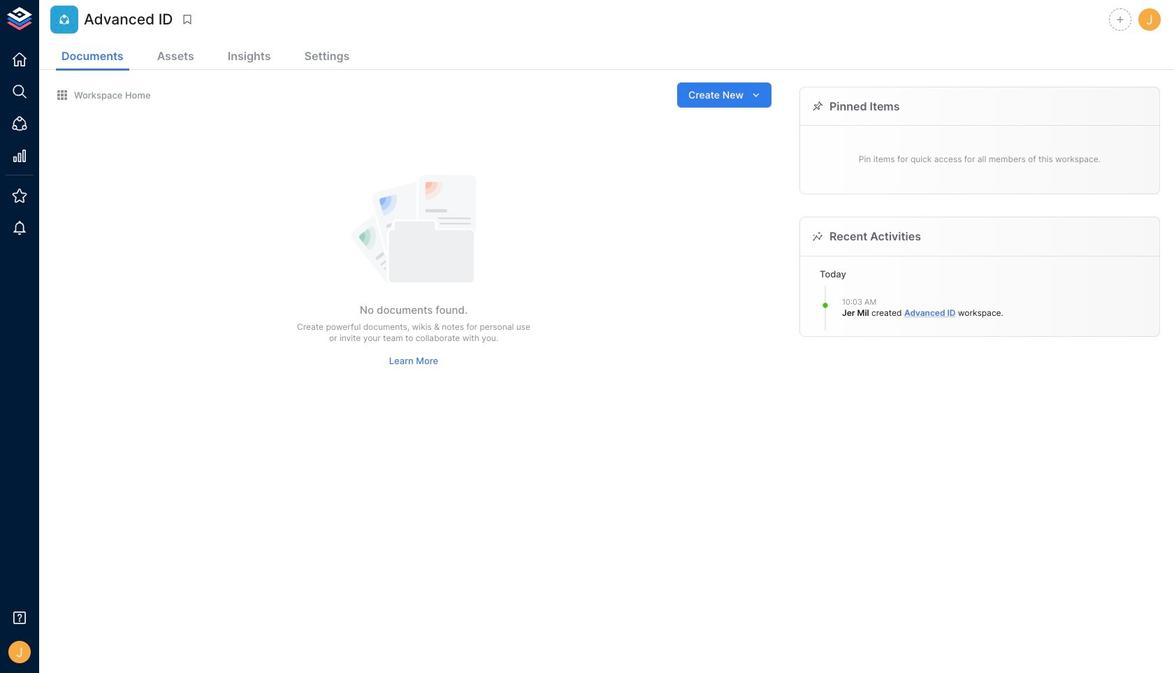 Task type: locate. For each thing, give the bounding box(es) containing it.
bookmark image
[[181, 13, 193, 26]]



Task type: vqa. For each thing, say whether or not it's contained in the screenshot.
Bookmark icon
yes



